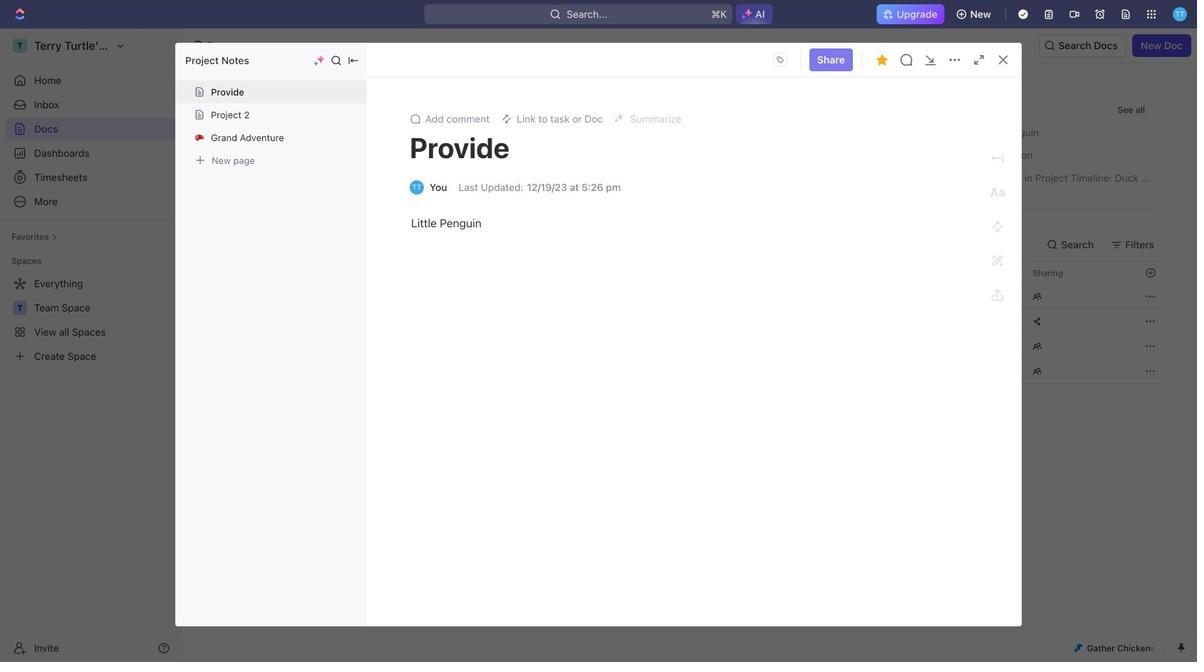 Task type: describe. For each thing, give the bounding box(es) containing it.
2 cell from the top
[[910, 309, 1025, 334]]

1 row from the top
[[216, 262, 1164, 284]]

dropdown menu image
[[769, 48, 792, 71]]

3 row from the top
[[216, 309, 1164, 334]]

5 row from the top
[[216, 359, 1164, 384]]

tree inside sidebar navigation
[[6, 272, 175, 368]]

2 row from the top
[[216, 284, 1164, 309]]



Task type: vqa. For each thing, say whether or not it's contained in the screenshot.
the topmost "Hi" button
no



Task type: locate. For each thing, give the bounding box(es) containing it.
sidebar navigation
[[0, 29, 182, 662]]

row
[[216, 262, 1164, 284], [216, 284, 1164, 309], [216, 309, 1164, 334], [216, 334, 1164, 359], [216, 359, 1164, 384]]

table
[[216, 262, 1164, 384]]

1 cell from the top
[[910, 284, 1025, 309]]

drumstick bite image
[[1075, 644, 1083, 653]]

4 row from the top
[[216, 334, 1164, 359]]

tree
[[6, 272, 175, 368]]

3 cell from the top
[[910, 334, 1025, 359]]

4 cell from the top
[[910, 359, 1025, 384]]

cell
[[910, 284, 1025, 309], [910, 309, 1025, 334], [910, 334, 1025, 359], [910, 359, 1025, 384]]



